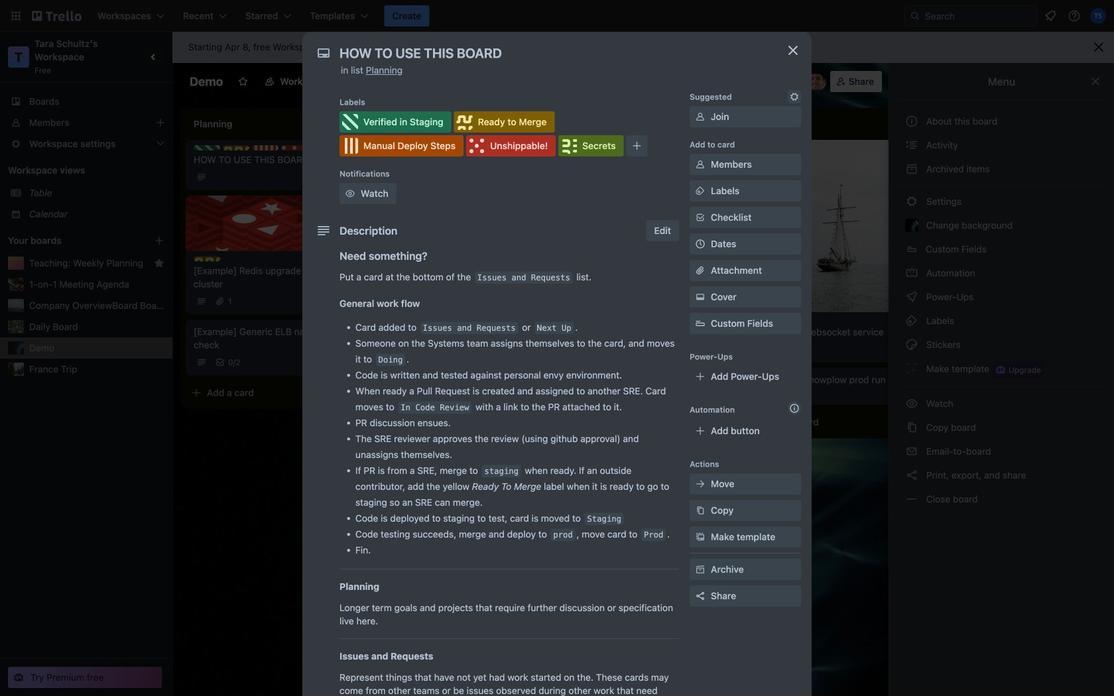 Task type: describe. For each thing, give the bounding box(es) containing it.
primary element
[[0, 0, 1114, 32]]

Search field
[[905, 5, 1037, 27]]

Board name text field
[[183, 71, 230, 92]]

star or unstar board image
[[238, 76, 248, 87]]

0 horizontal spatial color: lime, title: "secrets" element
[[310, 145, 337, 151]]

open information menu image
[[1068, 9, 1081, 23]]

1 horizontal spatial color: lime, title: "secrets" element
[[559, 135, 624, 157]]

close dialog image
[[785, 42, 801, 58]]

0 vertical spatial create from template… image
[[716, 208, 727, 218]]

starred icon image
[[154, 258, 164, 269]]



Task type: vqa. For each thing, say whether or not it's contained in the screenshot.
Tara Schultz (taraschultz7) icon
yes



Task type: locate. For each thing, give the bounding box(es) containing it.
color: red, title: "unshippable!" element
[[466, 135, 556, 157], [281, 145, 308, 151]]

tara schultz (taraschultz7) image
[[1090, 8, 1106, 24]]

0 vertical spatial color: green, title: "verified in staging" element
[[340, 111, 451, 133]]

1 horizontal spatial color: green, title: "verified in staging" element
[[340, 111, 451, 133]]

sm image
[[650, 71, 669, 90], [788, 90, 801, 103], [694, 110, 707, 123], [694, 158, 707, 171], [905, 162, 919, 176], [905, 195, 919, 208], [905, 267, 919, 280], [905, 338, 919, 352], [905, 362, 919, 375], [905, 397, 919, 411], [905, 421, 919, 434], [905, 469, 919, 482], [694, 478, 707, 491], [694, 504, 707, 517]]

color: yellow, title: "ready to merge" element
[[454, 111, 555, 133], [223, 145, 249, 151], [194, 256, 220, 262], [759, 318, 785, 323]]

0 horizontal spatial create from template… image
[[340, 388, 350, 398]]

create from template… image
[[716, 208, 727, 218], [340, 388, 350, 398]]

1 vertical spatial color: green, title: "verified in staging" element
[[194, 145, 220, 151]]

james peterson (jamespeterson93) image
[[808, 72, 826, 91]]

0 horizontal spatial color: orange, title: "manual deploy steps" element
[[252, 145, 279, 151]]

1 horizontal spatial color: red, title: "unshippable!" element
[[466, 135, 556, 157]]

sm image
[[905, 139, 919, 152], [694, 184, 707, 198], [344, 187, 357, 200], [694, 291, 707, 304], [905, 291, 919, 304], [905, 314, 919, 328], [905, 445, 919, 458], [905, 493, 919, 506], [694, 531, 707, 544], [694, 563, 707, 576]]

1 horizontal spatial color: orange, title: "manual deploy steps" element
[[340, 135, 464, 157]]

color: lime, title: "secrets" element
[[559, 135, 624, 157], [310, 145, 337, 151]]

color: orange, title: "manual deploy steps" element
[[340, 135, 464, 157], [252, 145, 279, 151]]

search image
[[910, 11, 921, 21]]

0 horizontal spatial color: green, title: "verified in staging" element
[[194, 145, 220, 151]]

None text field
[[333, 41, 771, 65]]

1 vertical spatial create from template… image
[[340, 388, 350, 398]]

1 horizontal spatial create from template… image
[[716, 208, 727, 218]]

tara schultz (taraschultz7) image
[[790, 72, 809, 91]]

add board image
[[154, 235, 164, 246]]

0 notifications image
[[1043, 8, 1059, 24]]

your boards with 6 items element
[[8, 233, 134, 249]]

0 horizontal spatial color: red, title: "unshippable!" element
[[281, 145, 308, 151]]

color: green, title: "verified in staging" element
[[340, 111, 451, 133], [194, 145, 220, 151]]



